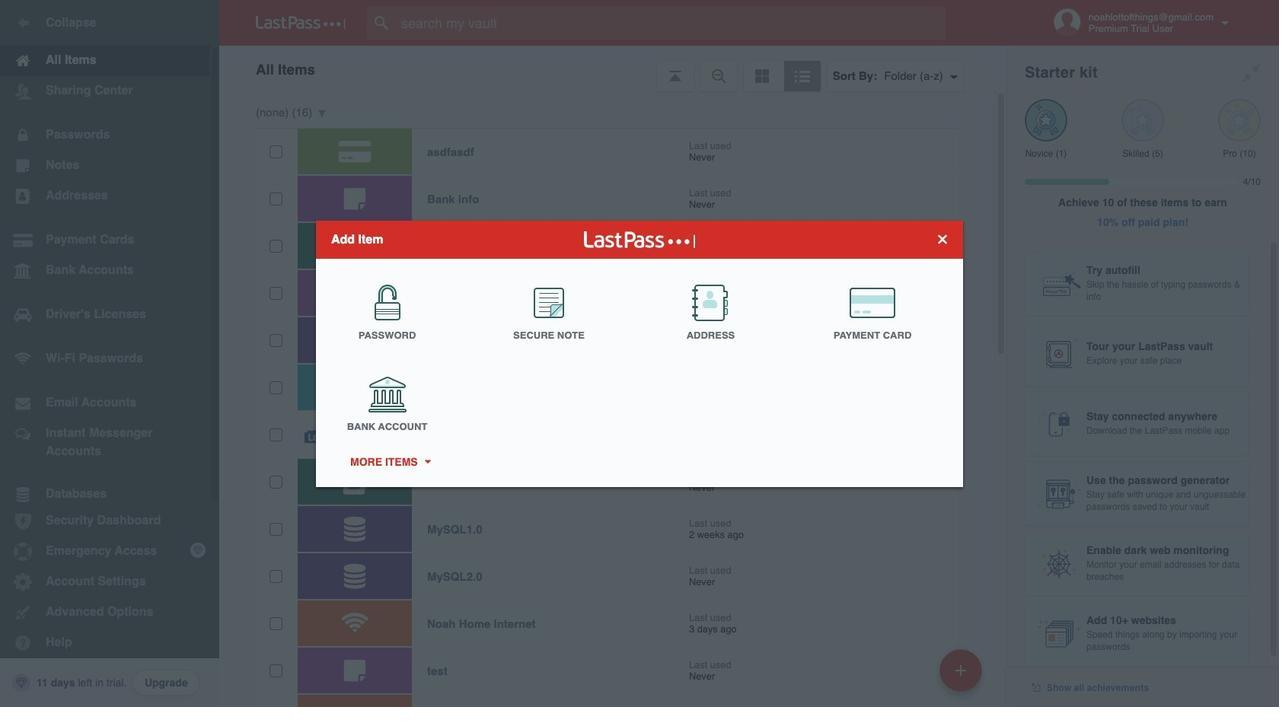 Task type: vqa. For each thing, say whether or not it's contained in the screenshot.
Main navigation NAVIGATION
yes



Task type: describe. For each thing, give the bounding box(es) containing it.
lastpass image
[[256, 16, 346, 30]]

vault options navigation
[[219, 46, 1007, 91]]



Task type: locate. For each thing, give the bounding box(es) containing it.
caret right image
[[422, 460, 433, 464]]

new item navigation
[[935, 645, 992, 708]]

main navigation navigation
[[0, 0, 219, 708]]

dialog
[[316, 221, 964, 487]]

new item image
[[956, 665, 967, 676]]

Search search field
[[367, 6, 976, 40]]

search my vault text field
[[367, 6, 976, 40]]



